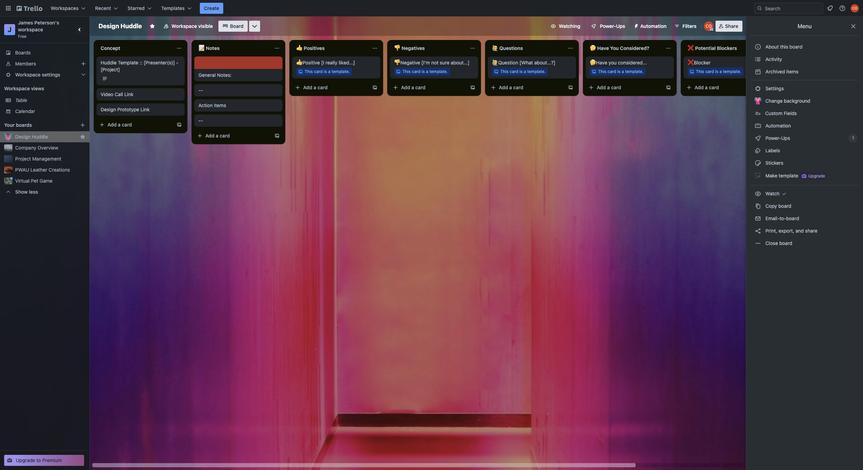 Task type: describe. For each thing, give the bounding box(es) containing it.
design for design huddle link
[[15, 134, 31, 140]]

close
[[766, 240, 778, 246]]

5 this from the left
[[696, 69, 705, 74]]

add a card button for have
[[586, 82, 663, 93]]

this
[[781, 44, 789, 50]]

email-to-board
[[765, 215, 800, 221]]

[project]
[[101, 67, 120, 72]]

add a card for positives
[[303, 84, 328, 90]]

leather
[[30, 167, 47, 173]]

link for design prototype link
[[141, 107, 150, 112]]

a down really
[[328, 69, 331, 74]]

settings link
[[751, 83, 859, 94]]

2 -- from the top
[[199, 118, 203, 123]]

watch link
[[751, 188, 859, 199]]

less
[[29, 189, 38, 195]]

menu
[[798, 23, 812, 29]]

add a card down design prototype link
[[108, 122, 132, 128]]

change
[[766, 98, 783, 104]]

create
[[204, 5, 219, 11]]

workspaces button
[[47, 3, 90, 14]]

add a card for negatives
[[401, 84, 426, 90]]

make template
[[765, 173, 799, 178]]

pwau leather creations link
[[15, 167, 85, 173]]

add a card button for positives
[[292, 82, 370, 93]]

workspace visible
[[172, 23, 213, 29]]

recent button
[[91, 3, 122, 14]]

design inside text field
[[99, 22, 119, 30]]

1 vertical spatial christina overa (christinaovera) image
[[704, 21, 714, 31]]

::
[[140, 60, 142, 65]]

custom fields button
[[751, 108, 859, 119]]

questions
[[500, 45, 523, 51]]

fields
[[784, 110, 797, 116]]

james peterson's workspace link
[[18, 20, 60, 32]]

add down ❌blocker
[[695, 84, 704, 90]]

settings
[[42, 72, 60, 78]]

general
[[199, 72, 216, 78]]

call
[[115, 91, 123, 97]]

print, export, and share
[[765, 228, 818, 234]]

huddle inside design huddle text field
[[121, 22, 142, 30]]

Board name text field
[[95, 21, 145, 32]]

templates button
[[157, 3, 196, 14]]

game
[[40, 178, 53, 184]]

copy board
[[765, 203, 792, 209]]

board
[[230, 23, 244, 29]]

items
[[214, 102, 226, 108]]

sm image for settings
[[755, 85, 762, 92]]

james peterson's workspace free
[[18, 20, 60, 39]]

calendar
[[15, 108, 35, 114]]

to-
[[780, 215, 787, 221]]

project
[[15, 156, 31, 162]]

positives
[[304, 45, 325, 51]]

email-
[[766, 215, 780, 221]]

sure
[[440, 60, 450, 65]]

your boards
[[4, 122, 32, 128]]

workspace views
[[4, 85, 44, 91]]

sm image for power-ups
[[755, 135, 762, 142]]

🤔have you considered...
[[590, 60, 647, 65]]

a down ❌blocker
[[705, 84, 708, 90]]

workspace for workspace settings
[[15, 72, 41, 78]]

archived items
[[765, 69, 799, 74]]

starred
[[128, 5, 145, 11]]

virtual pet game
[[15, 178, 53, 184]]

1 -- link from the top
[[199, 87, 279, 94]]

🙋 Questions text field
[[488, 43, 564, 54]]

❌ Potential Blockers text field
[[684, 43, 760, 54]]

🙋question [what about...?]
[[492, 60, 556, 65]]

blockers
[[717, 45, 737, 51]]

show less button
[[0, 187, 90, 198]]

🤔have
[[590, 60, 608, 65]]

1 -- from the top
[[199, 87, 203, 93]]

[presenter(s)]
[[144, 60, 175, 65]]

❌blocker link
[[688, 59, 768, 66]]

create from template… image for 🤔have you considered...
[[666, 85, 672, 90]]

👎negative [i'm not sure about...] link
[[394, 59, 474, 66]]

add a card button down design prototype link link
[[97, 119, 174, 130]]

5 is from the left
[[716, 69, 719, 74]]

custom fields
[[766, 110, 797, 116]]

automation link
[[751, 120, 859, 131]]

negatives
[[402, 45, 425, 51]]

👍 Positives text field
[[292, 43, 368, 54]]

🙋question [what about...?] link
[[492, 59, 572, 66]]

pet
[[31, 178, 38, 184]]

workspace for workspace views
[[4, 85, 30, 91]]

🤔
[[590, 45, 596, 51]]

🤔 Have You Considered? text field
[[586, 43, 662, 54]]

members
[[15, 61, 36, 67]]

1 horizontal spatial ups
[[782, 135, 791, 141]]

❌blocker
[[688, 60, 711, 65]]

have
[[598, 45, 609, 51]]

a down 🙋question [what about...?]
[[524, 69, 526, 74]]

add a card for have
[[597, 84, 622, 90]]

starred button
[[124, 3, 156, 14]]

items
[[787, 69, 799, 74]]

share
[[806, 228, 818, 234]]

visible
[[198, 23, 213, 29]]

virtual pet game link
[[15, 178, 85, 184]]

overview
[[38, 145, 58, 151]]

creations
[[49, 167, 70, 173]]

1 horizontal spatial automation
[[765, 123, 791, 129]]

action items
[[199, 102, 226, 108]]

filters
[[683, 23, 697, 29]]

add for negatives
[[401, 84, 410, 90]]

🙋question
[[492, 60, 518, 65]]

1 vertical spatial power-
[[766, 135, 782, 141]]

design for design prototype link link
[[101, 107, 116, 112]]

is for [i'm
[[422, 69, 425, 74]]

add for positives
[[303, 84, 312, 90]]

a down 👎negative
[[412, 84, 414, 90]]

is for [i
[[324, 69, 327, 74]]

sm image for make template
[[755, 172, 762, 179]]

you
[[609, 60, 617, 65]]

1
[[853, 135, 855, 141]]

👍
[[296, 45, 303, 51]]

board link
[[218, 21, 248, 32]]

power-ups inside button
[[600, 23, 626, 29]]

template
[[779, 173, 799, 178]]

management
[[32, 156, 61, 162]]

1 vertical spatial power-ups
[[765, 135, 792, 141]]

company overview
[[15, 145, 58, 151]]

labels
[[765, 148, 780, 153]]

open information menu image
[[839, 5, 846, 12]]

a down 🤔have you considered...
[[622, 69, 624, 74]]

Search field
[[755, 3, 824, 14]]

template. for not
[[430, 69, 448, 74]]

2 -- link from the top
[[199, 117, 279, 124]]

add a card button for negatives
[[390, 82, 467, 93]]

sm image for close board
[[755, 240, 762, 247]]

create from template… image for positives
[[372, 85, 378, 90]]

this member is an admin of this board. image
[[710, 28, 713, 31]]

make
[[766, 173, 778, 178]]

j
[[8, 26, 12, 33]]



Task type: locate. For each thing, give the bounding box(es) containing it.
board inside button
[[790, 44, 803, 50]]

about this board
[[766, 44, 803, 50]]

customize views image
[[251, 23, 258, 30]]

3 template. from the left
[[528, 69, 546, 74]]

👍 positives
[[296, 45, 325, 51]]

1 vertical spatial --
[[199, 118, 203, 123]]

peterson's
[[34, 20, 59, 26]]

4 this from the left
[[598, 69, 607, 74]]

calendar link
[[15, 108, 85, 115]]

1 horizontal spatial power-ups
[[765, 135, 792, 141]]

this for 🤔have
[[598, 69, 607, 74]]

👎 negatives
[[394, 45, 425, 51]]

workspace visible button
[[159, 21, 217, 32]]

-- down action
[[199, 118, 203, 123]]

a down '[i'm'
[[426, 69, 429, 74]]

4 this card is a template. from the left
[[598, 69, 644, 74]]

james
[[18, 20, 33, 26]]

is down ❌blocker link at right top
[[716, 69, 719, 74]]

this down 👎negative
[[403, 69, 411, 74]]

stickers link
[[751, 158, 859, 169]]

0 horizontal spatial huddle
[[32, 134, 48, 140]]

create from template… image
[[470, 85, 476, 90], [568, 85, 574, 90], [666, 85, 672, 90]]

sm image for stickers
[[755, 160, 762, 167]]

0 horizontal spatial design huddle
[[15, 134, 48, 140]]

0 vertical spatial workspace
[[172, 23, 197, 29]]

watch
[[765, 191, 781, 196]]

sm image inside close board "link"
[[755, 240, 762, 247]]

1 horizontal spatial upgrade
[[809, 173, 826, 179]]

sm image inside stickers link
[[755, 160, 762, 167]]

1 vertical spatial automation
[[765, 123, 791, 129]]

this card is a template. for [i
[[305, 69, 350, 74]]

add a card button down the action items link
[[194, 130, 272, 141]]

3 this card is a template. from the left
[[501, 69, 546, 74]]

sm image inside "activity" link
[[755, 56, 762, 63]]

christina overa (christinaovera) image right the open information menu image
[[851, 4, 859, 12]]

-- link down the action items link
[[199, 117, 279, 124]]

labels link
[[751, 145, 859, 156]]

considered?
[[620, 45, 650, 51]]

this card is a template. down 👍positive [i really liked...]
[[305, 69, 350, 74]]

upgrade down stickers link
[[809, 173, 826, 179]]

upgrade inside button
[[809, 173, 826, 179]]

0 vertical spatial -- link
[[199, 87, 279, 94]]

add a card down items
[[205, 133, 230, 139]]

company overview link
[[15, 144, 85, 151]]

add a card button down really
[[292, 82, 370, 93]]

4 is from the left
[[618, 69, 621, 74]]

boards
[[16, 122, 32, 128]]

1 horizontal spatial design huddle
[[99, 22, 142, 30]]

2 horizontal spatial create from template… image
[[372, 85, 378, 90]]

this card is a template. for [what
[[501, 69, 546, 74]]

christina overa (christinaovera) image inside primary element
[[851, 4, 859, 12]]

general notes: link
[[199, 72, 279, 79]]

this card is a template. for [i'm
[[403, 69, 448, 74]]

power-
[[600, 23, 616, 29], [766, 135, 782, 141]]

add a card down ❌blocker
[[695, 84, 719, 90]]

virtual
[[15, 178, 30, 184]]

0 vertical spatial create from template… image
[[372, 85, 378, 90]]

add a card button down the 🤔have you considered... link
[[586, 82, 663, 93]]

add down 👎negative
[[401, 84, 410, 90]]

workspace inside button
[[172, 23, 197, 29]]

upgrade
[[809, 173, 826, 179], [16, 457, 35, 463]]

[i
[[321, 60, 324, 65]]

0 horizontal spatial ups
[[616, 23, 626, 29]]

a down 👍positive
[[314, 84, 316, 90]]

2 horizontal spatial huddle
[[121, 22, 142, 30]]

board up to-
[[779, 203, 792, 209]]

template. down 🙋question [what about...?] link
[[528, 69, 546, 74]]

1 vertical spatial design huddle
[[15, 134, 48, 140]]

about this board button
[[751, 41, 859, 52]]

1 this from the left
[[305, 69, 313, 74]]

0 vertical spatial power-
[[600, 23, 616, 29]]

sm image inside settings link
[[755, 85, 762, 92]]

boards
[[15, 50, 31, 56]]

sm image inside email-to-board link
[[755, 215, 762, 222]]

members link
[[0, 58, 90, 69]]

workspace navigation collapse icon image
[[75, 25, 85, 34]]

board up print, export, and share on the right top
[[787, 215, 800, 221]]

1 horizontal spatial huddle
[[101, 60, 117, 65]]

2 this card is a template. from the left
[[403, 69, 448, 74]]

👎 Negatives text field
[[390, 43, 466, 54]]

👎negative [i'm not sure about...]
[[394, 60, 470, 65]]

add down 🙋question
[[499, 84, 508, 90]]

sm image for print, export, and share
[[755, 228, 762, 234]]

a down design prototype link
[[118, 122, 121, 128]]

0 vertical spatial christina overa (christinaovera) image
[[851, 4, 859, 12]]

0 vertical spatial power-ups
[[600, 23, 626, 29]]

design up company
[[15, 134, 31, 140]]

design down video
[[101, 107, 116, 112]]

1 horizontal spatial link
[[141, 107, 150, 112]]

create from template… image for 🙋question [what about...?]
[[568, 85, 574, 90]]

ups up 🤔 have you considered? on the right of page
[[616, 23, 626, 29]]

0 vertical spatial --
[[199, 87, 203, 93]]

1 is from the left
[[324, 69, 327, 74]]

prototype
[[117, 107, 139, 112]]

1 create from template… image from the left
[[470, 85, 476, 90]]

create from template… image for 👎negative [i'm not sure about...]
[[470, 85, 476, 90]]

sm image for watch
[[755, 190, 762, 197]]

add board image
[[80, 122, 85, 128]]

add a card button for questions
[[488, 82, 565, 93]]

add a card for questions
[[499, 84, 524, 90]]

power- up labels
[[766, 135, 782, 141]]

workspace down templates dropdown button
[[172, 23, 197, 29]]

is for [what
[[520, 69, 523, 74]]

starred icon image
[[80, 134, 85, 140]]

christina overa (christinaovera) image right the 'filters'
[[704, 21, 714, 31]]

2 template. from the left
[[430, 69, 448, 74]]

add a card button down ❌blocker link at right top
[[684, 82, 761, 93]]

huddle inside design huddle link
[[32, 134, 48, 140]]

board down export,
[[780, 240, 793, 246]]

this card is a template. down '[i'm'
[[403, 69, 448, 74]]

3 create from template… image from the left
[[666, 85, 672, 90]]

sm image inside automation link
[[755, 122, 762, 129]]

workspace up the table at the left
[[4, 85, 30, 91]]

create from template… image
[[372, 85, 378, 90], [177, 122, 182, 128], [274, 133, 280, 139]]

this for 👍positive
[[305, 69, 313, 74]]

a down items
[[216, 133, 219, 139]]

2 vertical spatial design
[[15, 134, 31, 140]]

0 vertical spatial ups
[[616, 23, 626, 29]]

is for you
[[618, 69, 621, 74]]

add a card down 🙋question
[[499, 84, 524, 90]]

📝 Notes text field
[[194, 43, 270, 54]]

0 notifications image
[[826, 4, 835, 12]]

a down you on the top right of the page
[[607, 84, 610, 90]]

upgrade left the to on the bottom left
[[16, 457, 35, 463]]

automation up considered?
[[641, 23, 667, 29]]

primary element
[[0, 0, 864, 17]]

template. down considered...
[[625, 69, 644, 74]]

table
[[15, 97, 27, 103]]

sm image
[[755, 56, 762, 63], [755, 68, 762, 75], [755, 122, 762, 129], [755, 147, 762, 154], [755, 160, 762, 167], [755, 172, 762, 179], [755, 190, 762, 197], [781, 190, 788, 197], [755, 215, 762, 222], [755, 240, 762, 247]]

templates
[[161, 5, 185, 11]]

huddle template :: [presenter(s)] - [project] link
[[101, 59, 181, 73]]

add down design prototype link
[[108, 122, 117, 128]]

1 this card is a template. from the left
[[305, 69, 350, 74]]

0 vertical spatial huddle
[[121, 22, 142, 30]]

huddle inside huddle template :: [presenter(s)] - [project]
[[101, 60, 117, 65]]

not
[[432, 60, 439, 65]]

activity link
[[751, 54, 859, 65]]

is down 👍positive [i really liked...]
[[324, 69, 327, 74]]

add a card button
[[292, 82, 370, 93], [390, 82, 467, 93], [488, 82, 565, 93], [586, 82, 663, 93], [684, 82, 761, 93], [97, 119, 174, 130], [194, 130, 272, 141]]

huddle down the starred
[[121, 22, 142, 30]]

a down ❌blocker link at right top
[[720, 69, 722, 74]]

Concept text field
[[97, 43, 172, 54]]

add for notes
[[205, 133, 215, 139]]

watching button
[[547, 21, 585, 32]]

add a card
[[303, 84, 328, 90], [401, 84, 426, 90], [499, 84, 524, 90], [597, 84, 622, 90], [695, 84, 719, 90], [108, 122, 132, 128], [205, 133, 230, 139]]

0 vertical spatial design
[[99, 22, 119, 30]]

export,
[[779, 228, 795, 234]]

🙋 questions
[[492, 45, 523, 51]]

2 horizontal spatial create from template… image
[[666, 85, 672, 90]]

1 vertical spatial create from template… image
[[177, 122, 182, 128]]

upgrade button
[[800, 172, 827, 180]]

1 vertical spatial huddle
[[101, 60, 117, 65]]

huddle up company overview
[[32, 134, 48, 140]]

📝
[[199, 45, 205, 51]]

[what
[[520, 60, 533, 65]]

2 vertical spatial huddle
[[32, 134, 48, 140]]

1 horizontal spatial christina overa (christinaovera) image
[[851, 4, 859, 12]]

workspace settings
[[15, 72, 60, 78]]

this card is a template. down 🙋question [what about...?]
[[501, 69, 546, 74]]

is down 🙋question [what about...?]
[[520, 69, 523, 74]]

5 this card is a template. from the left
[[696, 69, 742, 74]]

add down 👍positive
[[303, 84, 312, 90]]

board
[[790, 44, 803, 50], [779, 203, 792, 209], [787, 215, 800, 221], [780, 240, 793, 246]]

is down 🤔have you considered...
[[618, 69, 621, 74]]

sm image for copy board
[[755, 203, 762, 210]]

2 vertical spatial workspace
[[4, 85, 30, 91]]

3 this from the left
[[501, 69, 509, 74]]

this down ❌blocker
[[696, 69, 705, 74]]

add a card button for notes
[[194, 130, 272, 141]]

action items link
[[199, 102, 279, 109]]

sm image for automation
[[755, 122, 762, 129]]

link for video call link
[[124, 91, 134, 97]]

add down 🤔have
[[597, 84, 606, 90]]

workspace down members
[[15, 72, 41, 78]]

template. for considered...
[[625, 69, 644, 74]]

👍positive [i really liked...]
[[296, 60, 355, 65]]

this card is a template. for you
[[598, 69, 644, 74]]

-
[[176, 60, 178, 65], [199, 87, 201, 93], [201, 87, 203, 93], [199, 118, 201, 123], [201, 118, 203, 123]]

upgrade for upgrade
[[809, 173, 826, 179]]

share button
[[716, 21, 743, 32]]

this card is a template.
[[305, 69, 350, 74], [403, 69, 448, 74], [501, 69, 546, 74], [598, 69, 644, 74], [696, 69, 742, 74]]

table link
[[15, 97, 85, 104]]

views
[[31, 85, 44, 91]]

this for 🙋question
[[501, 69, 509, 74]]

4 template. from the left
[[625, 69, 644, 74]]

add for questions
[[499, 84, 508, 90]]

stickers
[[765, 160, 784, 166]]

add for have
[[597, 84, 606, 90]]

automation inside button
[[641, 23, 667, 29]]

power- inside button
[[600, 23, 616, 29]]

you
[[611, 45, 619, 51]]

is
[[324, 69, 327, 74], [422, 69, 425, 74], [520, 69, 523, 74], [618, 69, 621, 74], [716, 69, 719, 74]]

2 is from the left
[[422, 69, 425, 74]]

sm image for activity
[[755, 56, 762, 63]]

👎negative
[[394, 60, 420, 65]]

really
[[326, 60, 338, 65]]

0 horizontal spatial link
[[124, 91, 134, 97]]

1 vertical spatial ups
[[782, 135, 791, 141]]

settings
[[765, 85, 784, 91]]

sm image for labels
[[755, 147, 762, 154]]

your boards with 5 items element
[[4, 121, 70, 129]]

this for 👎negative
[[403, 69, 411, 74]]

ups down automation link
[[782, 135, 791, 141]]

this card is a template. down ❌blocker link at right top
[[696, 69, 742, 74]]

sm image
[[631, 21, 641, 30], [755, 85, 762, 92], [755, 135, 762, 142], [755, 203, 762, 210], [755, 228, 762, 234]]

show
[[15, 189, 28, 195]]

link right the call
[[124, 91, 134, 97]]

sm image inside copy board "link"
[[755, 203, 762, 210]]

🙋
[[492, 45, 498, 51]]

workspace settings button
[[0, 69, 90, 80]]

potential
[[696, 45, 716, 51]]

0 horizontal spatial automation
[[641, 23, 667, 29]]

1 horizontal spatial create from template… image
[[274, 133, 280, 139]]

1 vertical spatial design
[[101, 107, 116, 112]]

0 horizontal spatial christina overa (christinaovera) image
[[704, 21, 714, 31]]

recent
[[95, 5, 111, 11]]

2 create from template… image from the left
[[568, 85, 574, 90]]

1 horizontal spatial power-
[[766, 135, 782, 141]]

0 vertical spatial automation
[[641, 23, 667, 29]]

sm image for archived items
[[755, 68, 762, 75]]

sm image for email-to-board
[[755, 215, 762, 222]]

is down '[i'm'
[[422, 69, 425, 74]]

2 vertical spatial create from template… image
[[274, 133, 280, 139]]

1 vertical spatial -- link
[[199, 117, 279, 124]]

design huddle up company overview
[[15, 134, 48, 140]]

sm image inside automation button
[[631, 21, 641, 30]]

template. down not
[[430, 69, 448, 74]]

1 vertical spatial upgrade
[[16, 457, 35, 463]]

email-to-board link
[[751, 213, 859, 224]]

0 horizontal spatial upgrade
[[16, 457, 35, 463]]

template. for really
[[332, 69, 350, 74]]

-- link down general notes: link at the left
[[199, 87, 279, 94]]

considered...
[[618, 60, 647, 65]]

- inside huddle template :: [presenter(s)] - [project]
[[176, 60, 178, 65]]

design huddle link
[[15, 133, 77, 140]]

0 vertical spatial link
[[124, 91, 134, 97]]

workspace inside workspace settings popup button
[[15, 72, 41, 78]]

pwau
[[15, 167, 29, 173]]

5 template. from the left
[[723, 69, 742, 74]]

template. for about...?]
[[528, 69, 546, 74]]

power- up have
[[600, 23, 616, 29]]

upgrade to premium link
[[4, 455, 84, 466]]

📝 notes
[[199, 45, 220, 51]]

sm image inside labels link
[[755, 147, 762, 154]]

free
[[18, 34, 27, 39]]

0 vertical spatial upgrade
[[809, 173, 826, 179]]

card
[[314, 69, 323, 74], [412, 69, 421, 74], [510, 69, 519, 74], [608, 69, 617, 74], [706, 69, 714, 74], [318, 84, 328, 90], [416, 84, 426, 90], [513, 84, 524, 90], [611, 84, 622, 90], [709, 84, 719, 90], [122, 122, 132, 128], [220, 133, 230, 139]]

0 horizontal spatial create from template… image
[[470, 85, 476, 90]]

back to home image
[[17, 3, 42, 14]]

automation
[[641, 23, 667, 29], [765, 123, 791, 129]]

automation down the custom fields
[[765, 123, 791, 129]]

design huddle inside design huddle text field
[[99, 22, 142, 30]]

this card is a template. down 🤔have you considered...
[[598, 69, 644, 74]]

design
[[99, 22, 119, 30], [101, 107, 116, 112], [15, 134, 31, 140]]

1 vertical spatial workspace
[[15, 72, 41, 78]]

add a card down 👎negative
[[401, 84, 426, 90]]

❌
[[688, 45, 694, 51]]

ups inside button
[[616, 23, 626, 29]]

workspace for workspace visible
[[172, 23, 197, 29]]

add a card for notes
[[205, 133, 230, 139]]

power-ups up you
[[600, 23, 626, 29]]

sm image inside print, export, and share link
[[755, 228, 762, 234]]

add a card down you on the top right of the page
[[597, 84, 622, 90]]

a down 🙋question
[[510, 84, 512, 90]]

1 horizontal spatial create from template… image
[[568, 85, 574, 90]]

design down recent popup button
[[99, 22, 119, 30]]

design huddle down recent popup button
[[99, 22, 142, 30]]

this
[[305, 69, 313, 74], [403, 69, 411, 74], [501, 69, 509, 74], [598, 69, 607, 74], [696, 69, 705, 74]]

change background link
[[751, 95, 859, 107]]

board right this
[[790, 44, 803, 50]]

add a card button down '[i'm'
[[390, 82, 467, 93]]

automation button
[[631, 21, 671, 32]]

2 this from the left
[[403, 69, 411, 74]]

0 horizontal spatial power-ups
[[600, 23, 626, 29]]

christina overa (christinaovera) image
[[851, 4, 859, 12], [704, 21, 714, 31]]

design huddle inside design huddle link
[[15, 134, 48, 140]]

create from template… image for notes
[[274, 133, 280, 139]]

1 template. from the left
[[332, 69, 350, 74]]

this down 👍positive
[[305, 69, 313, 74]]

0 horizontal spatial power-
[[600, 23, 616, 29]]

workspace
[[172, 23, 197, 29], [15, 72, 41, 78], [4, 85, 30, 91]]

🤔 have you considered?
[[590, 45, 650, 51]]

this down 🙋question
[[501, 69, 509, 74]]

upgrade for upgrade to premium
[[16, 457, 35, 463]]

this down 🤔have
[[598, 69, 607, 74]]

template. down ❌blocker link at right top
[[723, 69, 742, 74]]

print,
[[766, 228, 778, 234]]

power-ups up labels
[[765, 135, 792, 141]]

link down video call link link
[[141, 107, 150, 112]]

add down action items
[[205, 133, 215, 139]]

print, export, and share link
[[751, 225, 859, 236]]

add a card button down [what
[[488, 82, 565, 93]]

huddle up [project]
[[101, 60, 117, 65]]

1 vertical spatial link
[[141, 107, 150, 112]]

search image
[[757, 6, 763, 11]]

star or unstar board image
[[150, 23, 155, 29]]

close board
[[765, 240, 793, 246]]

template
[[118, 60, 138, 65]]

3 is from the left
[[520, 69, 523, 74]]

sm image inside 'archived items' 'link'
[[755, 68, 762, 75]]

0 horizontal spatial create from template… image
[[177, 122, 182, 128]]

0 vertical spatial design huddle
[[99, 22, 142, 30]]

j link
[[4, 24, 15, 35]]

add a card down [i
[[303, 84, 328, 90]]

template. down 👍positive [i really liked...] link in the top left of the page
[[332, 69, 350, 74]]

-- up action
[[199, 87, 203, 93]]



Task type: vqa. For each thing, say whether or not it's contained in the screenshot.
T link
no



